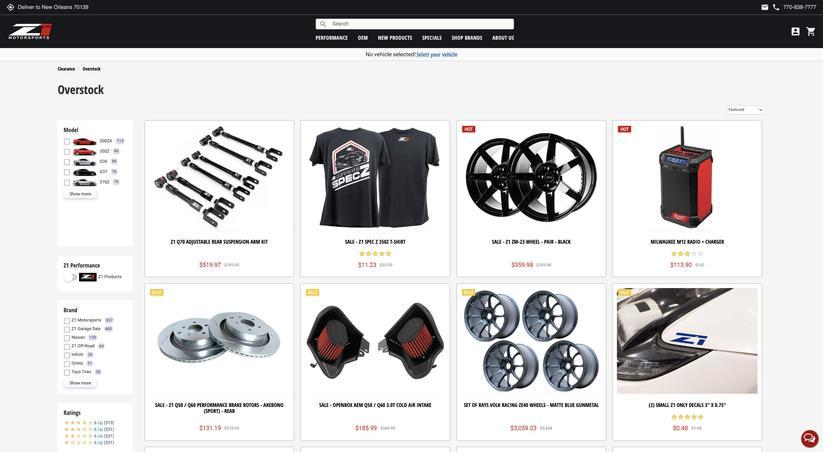 Task type: vqa. For each thing, say whether or not it's contained in the screenshot.
Universal Parts link
no



Task type: locate. For each thing, give the bounding box(es) containing it.
sale for sale - z1 q50 / q60 performance brake rotors - akebono (sport) - rear
[[155, 401, 165, 409]]

2 vertical spatial 531
[[106, 440, 113, 445]]

1 vertical spatial show more button
[[64, 379, 96, 387]]

q50
[[175, 401, 183, 409], [365, 401, 373, 409]]

overstock
[[83, 65, 101, 72], [58, 82, 104, 98]]

sale for sale - z1 spec z 350z t-shirt
[[345, 238, 355, 245]]

1 531 from the top
[[106, 427, 113, 432]]

star_border down radio
[[691, 250, 698, 257]]

show down nissan 370z z34 2009 2010 2011 2012 2013 2014 2015 2016 2017 2018 2019 3.7l vq37vhr vhr nismo z1 motorsports image
[[70, 191, 80, 196]]

0 vertical spatial 350z
[[100, 149, 110, 154]]

$519.97 $749.99
[[200, 261, 239, 268]]

us
[[509, 34, 515, 41]]

suspension
[[224, 238, 249, 245]]

about
[[493, 34, 508, 41]]

about us
[[493, 34, 515, 41]]

1 horizontal spatial q60
[[377, 401, 386, 409]]

rear up $219.99
[[225, 407, 235, 414]]

/ left (sport)
[[184, 401, 187, 409]]

1 show more from the top
[[70, 191, 91, 196]]

performance up the z1 products
[[70, 261, 100, 269]]

/ left 3.0t
[[374, 401, 376, 409]]

Search search field
[[328, 19, 514, 29]]

0 vertical spatial show more
[[70, 191, 91, 196]]

show for model
[[70, 191, 80, 196]]

shopping_cart link
[[805, 26, 817, 37]]

2 & up 531 from the top
[[94, 434, 113, 439]]

rear right adjustable
[[212, 238, 222, 245]]

1 vertical spatial more
[[81, 380, 91, 385]]

2 star_border from the left
[[698, 250, 705, 257]]

75
[[114, 180, 119, 184]]

1 show more button from the top
[[64, 190, 96, 198]]

0 horizontal spatial vehicle
[[375, 51, 392, 58]]

star_border
[[691, 250, 698, 257], [698, 250, 705, 257]]

star_border up $152
[[698, 250, 705, 257]]

star star star star star for only
[[672, 414, 705, 420]]

1 / from the left
[[184, 401, 187, 409]]

3"
[[706, 401, 711, 409]]

performance link
[[316, 34, 348, 41]]

2 show more from the top
[[70, 380, 91, 385]]

more for model
[[81, 191, 91, 196]]

$1.96
[[692, 426, 702, 431]]

zm-
[[512, 238, 520, 245]]

show more down nissan 370z z34 2009 2010 2011 2012 2013 2014 2015 2016 2017 2018 2019 3.7l vq37vhr vhr nismo z1 motorsports image
[[70, 191, 91, 196]]

1 vertical spatial & up 531
[[94, 434, 113, 439]]

z1 off-road
[[72, 344, 95, 348]]

None checkbox
[[64, 139, 70, 145], [64, 149, 70, 155], [64, 170, 70, 175], [64, 327, 70, 333], [64, 335, 70, 341], [64, 353, 70, 358], [64, 361, 70, 367], [64, 139, 70, 145], [64, 149, 70, 155], [64, 170, 70, 175], [64, 327, 70, 333], [64, 335, 70, 341], [64, 353, 70, 358], [64, 361, 70, 367]]

& up 513
[[94, 420, 113, 425]]

1 vertical spatial star star star star star
[[672, 414, 705, 420]]

performance left brake
[[197, 401, 228, 409]]

brake
[[229, 401, 242, 409]]

$3,059.03
[[511, 425, 537, 431]]

road
[[85, 344, 95, 348]]

350z up g35
[[100, 149, 110, 154]]

q70
[[177, 238, 185, 245]]

star star star star star up $0.48 $1.96
[[672, 414, 705, 420]]

$11.23
[[359, 261, 377, 268]]

531
[[106, 427, 113, 432], [106, 434, 113, 439], [106, 440, 113, 445]]

1 vertical spatial rear
[[225, 407, 235, 414]]

1 q60 from the left
[[188, 401, 196, 409]]

x
[[712, 401, 714, 409]]

(2)
[[649, 401, 655, 409]]

1 horizontal spatial rear
[[225, 407, 235, 414]]

0 vertical spatial more
[[81, 191, 91, 196]]

rear
[[212, 238, 222, 245], [225, 407, 235, 414]]

-
[[356, 238, 358, 245], [503, 238, 505, 245], [542, 238, 543, 245], [556, 238, 557, 245], [166, 401, 168, 409], [261, 401, 262, 409], [330, 401, 332, 409], [547, 401, 549, 409], [222, 407, 223, 414]]

1 vertical spatial show more
[[70, 380, 91, 385]]

$0.48 $1.96
[[674, 425, 702, 431]]

star star star star star up $11.23 $29.99 on the left of page
[[359, 250, 392, 257]]

black
[[559, 238, 571, 245]]

0 horizontal spatial q60
[[188, 401, 196, 409]]

$519.97
[[200, 261, 221, 268]]

1 horizontal spatial star star star star star
[[672, 414, 705, 420]]

sale inside sale - z1 q50 / q60 performance brake rotors - akebono (sport) - rear
[[155, 401, 165, 409]]

3 up from the top
[[98, 434, 103, 439]]

1 vertical spatial show
[[70, 380, 80, 385]]

show more for model
[[70, 191, 91, 196]]

g37
[[100, 169, 108, 174]]

0 vertical spatial rear
[[212, 238, 222, 245]]

rear inside sale - z1 q50 / q60 performance brake rotors - akebono (sport) - rear
[[225, 407, 235, 414]]

sale - z1 q50 / q60 performance brake rotors - akebono (sport) - rear
[[155, 401, 284, 414]]

infiniti g37 coupe sedan convertible v36 cv36 hv36 skyline 2008 2009 2010 2011 2012 2013 3.7l vq37vhr z1 motorsports image
[[72, 168, 98, 176]]

89
[[112, 159, 117, 164]]

(2) small z1 only decals 3" x 0.75"
[[649, 401, 727, 409]]

charger
[[706, 238, 725, 245]]

q60 left (sport)
[[188, 401, 196, 409]]

show more button down toyo tires
[[64, 379, 96, 387]]

overstock right clearance link
[[83, 65, 101, 72]]

show more button down nissan 370z z34 2009 2010 2011 2012 2013 2014 2015 2016 2017 2018 2019 3.7l vq37vhr vhr nismo z1 motorsports image
[[64, 190, 96, 198]]

2 more from the top
[[81, 380, 91, 385]]

clearance link
[[58, 65, 75, 72]]

1 more from the top
[[81, 191, 91, 196]]

show more button
[[64, 190, 96, 198], [64, 379, 96, 387]]

& up 531
[[94, 427, 113, 432], [94, 434, 113, 439], [94, 440, 113, 445]]

racing
[[502, 401, 518, 409]]

$359.98
[[512, 261, 534, 268]]

up
[[98, 420, 103, 425], [98, 427, 103, 432], [98, 434, 103, 439], [98, 440, 103, 445]]

0.75"
[[716, 401, 727, 409]]

2 q60 from the left
[[377, 401, 386, 409]]

z1 motorsports logo image
[[8, 23, 53, 40]]

vehicle right no
[[375, 51, 392, 58]]

0 horizontal spatial 350z
[[100, 149, 110, 154]]

3.0t
[[387, 401, 395, 409]]

1 horizontal spatial vehicle
[[443, 51, 458, 58]]

1 horizontal spatial q50
[[365, 401, 373, 409]]

0 horizontal spatial star star star star star
[[359, 250, 392, 257]]

set
[[464, 401, 471, 409]]

q60
[[188, 401, 196, 409], [377, 401, 386, 409]]

1 vertical spatial 350z
[[380, 238, 389, 245]]

+
[[702, 238, 705, 245]]

2 show more button from the top
[[64, 379, 96, 387]]

show down toyo
[[70, 380, 80, 385]]

rotors
[[243, 401, 259, 409]]

None checkbox
[[64, 159, 70, 165], [64, 180, 70, 186], [64, 318, 70, 324], [64, 344, 70, 350], [64, 370, 70, 376], [64, 159, 70, 165], [64, 180, 70, 186], [64, 318, 70, 324], [64, 344, 70, 350], [64, 370, 70, 376]]

2 & from the top
[[94, 427, 97, 432]]

more down nissan 370z z34 2009 2010 2011 2012 2013 2014 2015 2016 2017 2018 2019 3.7l vq37vhr vhr nismo z1 motorsports image
[[81, 191, 91, 196]]

tires
[[82, 369, 91, 374]]

0 vertical spatial show
[[70, 191, 80, 196]]

q60 left 3.0t
[[377, 401, 386, 409]]

q60 inside sale - z1 q50 / q60 performance brake rotors - akebono (sport) - rear
[[188, 401, 196, 409]]

2 vertical spatial & up 531
[[94, 440, 113, 445]]

$0.48
[[674, 425, 689, 431]]

shirt
[[394, 238, 406, 245]]

performance
[[70, 261, 100, 269], [197, 401, 228, 409]]

/ inside sale - z1 q50 / q60 performance brake rotors - akebono (sport) - rear
[[184, 401, 187, 409]]

mail
[[762, 3, 770, 11]]

0 vertical spatial overstock
[[83, 65, 101, 72]]

vehicle right your
[[443, 51, 458, 58]]

1 vertical spatial overstock
[[58, 82, 104, 98]]

0 vertical spatial 531
[[106, 427, 113, 432]]

1 q50 from the left
[[175, 401, 183, 409]]

select
[[417, 51, 430, 58]]

sale - openbox aem q50 / q60 3.0t cold air intake
[[320, 401, 432, 409]]

mail phone
[[762, 3, 781, 11]]

/
[[184, 401, 187, 409], [374, 401, 376, 409]]

show
[[70, 191, 80, 196], [70, 380, 80, 385]]

0 horizontal spatial performance
[[70, 261, 100, 269]]

1 horizontal spatial performance
[[197, 401, 228, 409]]

1 vertical spatial performance
[[197, 401, 228, 409]]

1 star_border from the left
[[691, 250, 698, 257]]

$29.99
[[380, 262, 393, 268]]

1 horizontal spatial /
[[374, 401, 376, 409]]

small
[[657, 401, 670, 409]]

no vehicle selected! select your vehicle
[[366, 51, 458, 58]]

show more down toyo tires
[[70, 380, 91, 385]]

ratings
[[64, 409, 81, 417]]

1 show from the top
[[70, 191, 80, 196]]

2 show from the top
[[70, 380, 80, 385]]

overstock down overstock link
[[58, 82, 104, 98]]

0 vertical spatial show more button
[[64, 190, 96, 198]]

350z right 'z'
[[380, 238, 389, 245]]

star
[[359, 250, 366, 257], [366, 250, 372, 257], [372, 250, 379, 257], [379, 250, 386, 257], [386, 250, 392, 257], [672, 250, 678, 257], [678, 250, 685, 257], [685, 250, 691, 257], [672, 414, 678, 420], [678, 414, 685, 420], [685, 414, 691, 420], [691, 414, 698, 420], [698, 414, 705, 420]]

1 & from the top
[[94, 420, 97, 425]]

0 horizontal spatial q50
[[175, 401, 183, 409]]

sale
[[92, 326, 101, 331]]

z1
[[171, 238, 176, 245], [359, 238, 364, 245], [506, 238, 511, 245], [64, 261, 69, 269], [98, 274, 103, 279], [72, 318, 77, 323], [72, 326, 77, 331], [72, 344, 77, 348], [169, 401, 174, 409], [671, 401, 676, 409]]

sale for sale - openbox aem q50 / q60 3.0t cold air intake
[[320, 401, 329, 409]]

0 vertical spatial star star star star star
[[359, 250, 392, 257]]

$349.99
[[381, 426, 396, 431]]

blue
[[565, 401, 575, 409]]

account_box
[[791, 26, 802, 37]]

show more
[[70, 191, 91, 196], [70, 380, 91, 385]]

0 vertical spatial & up 531
[[94, 427, 113, 432]]

1 vertical spatial 531
[[106, 434, 113, 439]]

shop
[[452, 34, 464, 41]]

$185.99
[[356, 425, 377, 431]]

more down tires
[[81, 380, 91, 385]]

370z
[[100, 179, 110, 184]]

350z
[[100, 149, 110, 154], [380, 238, 389, 245]]

0 horizontal spatial /
[[184, 401, 187, 409]]

$219.99
[[225, 426, 239, 431]]

$113.90 $152
[[671, 261, 705, 268]]



Task type: describe. For each thing, give the bounding box(es) containing it.
show more for brand
[[70, 380, 91, 385]]

rays
[[479, 401, 489, 409]]

$759.98
[[537, 262, 552, 268]]

shopping_cart
[[807, 26, 817, 37]]

4 & from the top
[[94, 440, 97, 445]]

toyo tires
[[72, 369, 91, 374]]

2 531 from the top
[[106, 434, 113, 439]]

1 up from the top
[[98, 420, 103, 425]]

nissan 370z z34 2009 2010 2011 2012 2013 2014 2015 2016 2017 2018 2019 3.7l vq37vhr vhr nismo z1 motorsports image
[[72, 178, 98, 186]]

q50 inside sale - z1 q50 / q60 performance brake rotors - akebono (sport) - rear
[[175, 401, 183, 409]]

show more button for model
[[64, 190, 96, 198]]

matte
[[550, 401, 564, 409]]

shop brands link
[[452, 34, 483, 41]]

selected!
[[393, 51, 416, 58]]

$113.90
[[671, 261, 693, 268]]

cold
[[397, 401, 407, 409]]

new products
[[378, 34, 413, 41]]

1 & up 531 from the top
[[94, 427, 113, 432]]

2 up from the top
[[98, 427, 103, 432]]

30
[[96, 370, 100, 374]]

specials link
[[423, 34, 442, 41]]

$131.19 $219.99
[[200, 425, 239, 431]]

spec
[[365, 238, 375, 245]]

nissan 350z z33 2003 2004 2005 2006 2007 2008 2009 vq35de 3.5l revup rev up vq35hr nismo z1 motorsports image
[[72, 147, 98, 156]]

show more button for brand
[[64, 379, 96, 387]]

motorsports
[[78, 318, 101, 323]]

4 up from the top
[[98, 440, 103, 445]]

overstock link
[[83, 65, 101, 72]]

vehicle inside no vehicle selected! select your vehicle
[[375, 51, 392, 58]]

model
[[64, 126, 78, 134]]

ze40
[[519, 401, 529, 409]]

pair
[[545, 238, 554, 245]]

toyo
[[72, 369, 81, 374]]

z1 performance
[[64, 261, 100, 269]]

air
[[409, 401, 416, 409]]

wheels
[[530, 401, 546, 409]]

decals
[[690, 401, 704, 409]]

volk
[[490, 401, 501, 409]]

$11.23 $29.99
[[359, 261, 393, 268]]

infiniti g35 coupe sedan v35 v36 skyline 2003 2004 2005 2006 2007 2008 3.5l vq35de revup rev up vq35hr z1 motorsports image
[[72, 157, 98, 166]]

specials
[[423, 34, 442, 41]]

kit
[[262, 238, 268, 245]]

2 / from the left
[[374, 401, 376, 409]]

z1 products
[[98, 274, 122, 279]]

1 horizontal spatial 350z
[[380, 238, 389, 245]]

off-
[[78, 344, 85, 348]]

intake
[[417, 401, 432, 409]]

radio
[[688, 238, 701, 245]]

z1 inside sale - z1 q50 / q60 performance brake rotors - akebono (sport) - rear
[[169, 401, 174, 409]]

performance inside sale - z1 q50 / q60 performance brake rotors - akebono (sport) - rear
[[197, 401, 228, 409]]

clearance
[[58, 65, 75, 72]]

3 & up 531 from the top
[[94, 440, 113, 445]]

openbox
[[333, 401, 353, 409]]

35
[[88, 352, 92, 357]]

2 q50 from the left
[[365, 401, 373, 409]]

(sport)
[[204, 407, 220, 414]]

sale - z1 zm-23 wheel - pair - black
[[493, 238, 571, 245]]

phone
[[773, 3, 781, 11]]

phone link
[[773, 3, 817, 11]]

brand
[[64, 306, 77, 314]]

76
[[112, 169, 117, 174]]

garage
[[78, 326, 91, 331]]

infiniti
[[72, 352, 83, 357]]

300zx
[[100, 138, 112, 143]]

31
[[88, 361, 92, 366]]

$131.19
[[200, 425, 221, 431]]

3 531 from the top
[[106, 440, 113, 445]]

513
[[106, 420, 113, 425]]

my_location
[[7, 3, 15, 11]]

more for brand
[[81, 380, 91, 385]]

only
[[677, 401, 688, 409]]

130
[[89, 335, 96, 340]]

sale for sale - z1 zm-23 wheel - pair - black
[[493, 238, 502, 245]]

3 & from the top
[[94, 434, 97, 439]]

0 vertical spatial performance
[[70, 261, 100, 269]]

90
[[114, 149, 119, 153]]

t-
[[390, 238, 394, 245]]

set of rays volk racing ze40 wheels - matte blue gunmetal
[[464, 401, 599, 409]]

gunmetal
[[577, 401, 599, 409]]

z
[[376, 238, 378, 245]]

$185.99 $349.99
[[356, 425, 396, 431]]

milwaukee m12 radio + charger
[[651, 238, 725, 245]]

nissan
[[72, 335, 85, 340]]

select your vehicle link
[[417, 51, 458, 58]]

star star star star star for spec
[[359, 250, 392, 257]]

products
[[390, 34, 413, 41]]

products
[[104, 274, 122, 279]]

oem
[[358, 34, 368, 41]]

23
[[520, 238, 525, 245]]

milwaukee
[[651, 238, 676, 245]]

your
[[431, 51, 441, 58]]

akebono
[[264, 401, 284, 409]]

0 horizontal spatial rear
[[212, 238, 222, 245]]

mail link
[[762, 3, 770, 11]]

show for brand
[[70, 380, 80, 385]]

nissan 300zx z32 1990 1991 1992 1993 1994 1995 1996 vg30dett vg30de twin turbo non turbo z1 motorsports image
[[72, 137, 98, 145]]

arm
[[251, 238, 260, 245]]

g35
[[100, 159, 108, 164]]

brands
[[465, 34, 483, 41]]

64
[[99, 344, 104, 348]]

shop brands
[[452, 34, 483, 41]]

search
[[320, 20, 328, 28]]

wheel
[[527, 238, 540, 245]]

460
[[105, 327, 112, 331]]

z1 motorsports
[[72, 318, 101, 323]]



